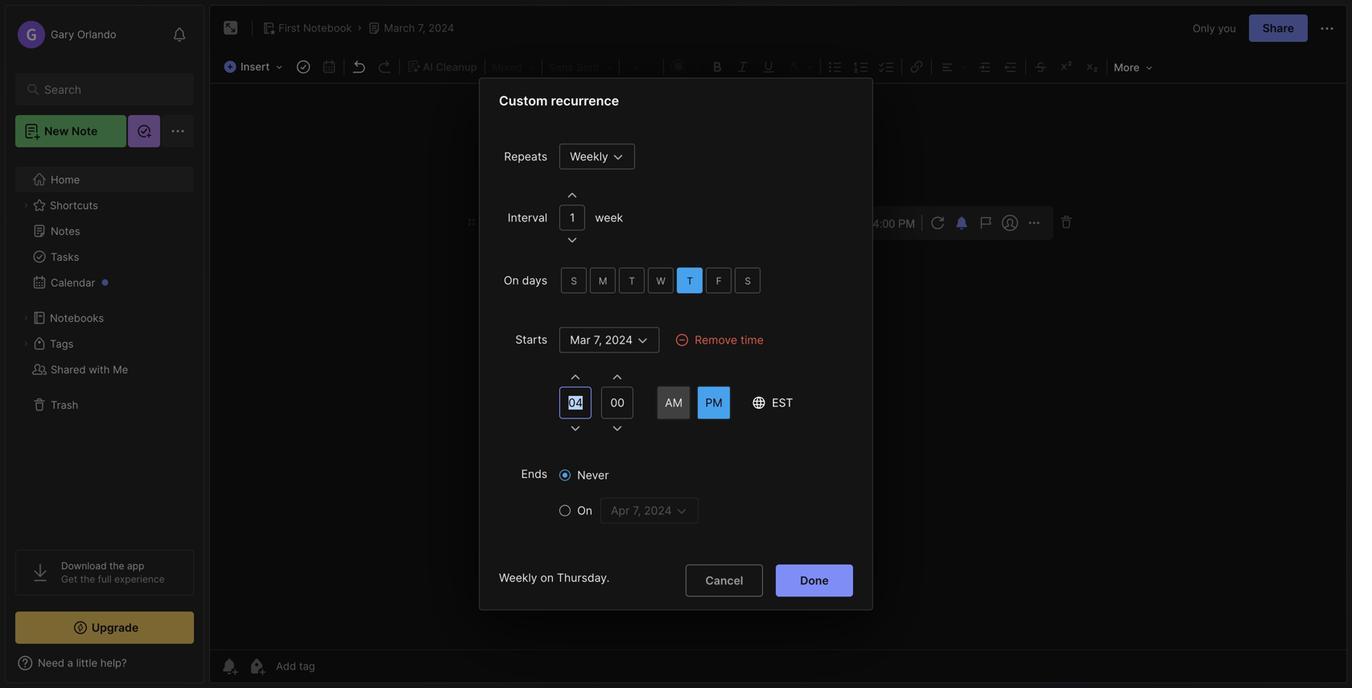 Task type: locate. For each thing, give the bounding box(es) containing it.
7, inside field
[[594, 333, 602, 347]]

0 horizontal spatial weekly
[[499, 571, 538, 585]]

tags
[[50, 338, 74, 350]]

remove time button
[[669, 329, 767, 351]]

trash link
[[15, 392, 193, 418]]

2024 right march
[[429, 22, 454, 34]]

w button
[[648, 268, 674, 293]]

1 t from the left
[[629, 275, 635, 287]]

None search field
[[44, 80, 173, 99]]

1 horizontal spatial 2024
[[605, 333, 633, 347]]

font size image
[[622, 56, 662, 77]]

tree
[[6, 157, 204, 535]]

1 horizontal spatial 7,
[[594, 333, 602, 347]]

pm button
[[697, 385, 732, 421]]

expand notebooks image
[[21, 313, 31, 323]]

0 vertical spatial weekly
[[570, 150, 609, 163]]

0 horizontal spatial 2024
[[429, 22, 454, 34]]

shortcuts button
[[15, 192, 193, 218]]

s left m
[[571, 275, 577, 287]]

cancel button
[[686, 565, 763, 597]]

s
[[571, 275, 577, 287], [745, 275, 751, 287]]

am button
[[656, 385, 692, 421]]

am
[[665, 396, 683, 410]]

0 horizontal spatial t
[[629, 275, 635, 287]]

1 horizontal spatial s
[[745, 275, 751, 287]]

weekly
[[570, 150, 609, 163], [499, 571, 538, 585]]

expand tags image
[[21, 339, 31, 349]]

the down 'download'
[[80, 574, 95, 585]]

expand note image
[[221, 19, 241, 38]]

download the app get the full experience
[[61, 560, 165, 585]]

0 horizontal spatial on
[[504, 274, 519, 287]]

7, for march
[[418, 22, 426, 34]]

tree containing home
[[6, 157, 204, 535]]

1 vertical spatial the
[[80, 574, 95, 585]]

mar 7, 2024
[[570, 333, 633, 347]]

0 horizontal spatial 7,
[[418, 22, 426, 34]]

0 horizontal spatial t button
[[619, 268, 645, 293]]

Frequency field
[[560, 144, 635, 169]]

notebook
[[303, 22, 352, 34]]

me
[[113, 363, 128, 376]]

highlight image
[[782, 56, 819, 78]]

7,
[[418, 22, 426, 34], [594, 333, 602, 347]]

upgrade button
[[15, 612, 194, 644]]

weekly down recurrence
[[570, 150, 609, 163]]

1 s from the left
[[571, 275, 577, 287]]

recurrence
[[551, 93, 619, 109]]

first notebook
[[279, 22, 352, 34]]

0 vertical spatial on
[[504, 274, 519, 287]]

heading level image
[[487, 56, 540, 77]]

est button
[[747, 392, 800, 414]]

on
[[504, 274, 519, 287], [577, 504, 593, 518]]

s right the f
[[745, 275, 751, 287]]

Select minute number field
[[602, 387, 634, 419]]

0 horizontal spatial s button
[[561, 268, 587, 293]]

1 horizontal spatial t button
[[677, 268, 703, 293]]

Select hour number field
[[560, 387, 592, 419]]

7, inside button
[[418, 22, 426, 34]]

t right m
[[629, 275, 635, 287]]

0 vertical spatial 7,
[[418, 22, 426, 34]]

add a reminder image
[[220, 657, 239, 676]]

home
[[51, 173, 80, 186]]

notes
[[51, 225, 80, 237]]

with
[[89, 363, 110, 376]]

7, right march
[[418, 22, 426, 34]]

trash
[[51, 399, 78, 411]]

1 horizontal spatial on
[[577, 504, 593, 518]]

shared with me
[[51, 363, 128, 376]]

t
[[629, 275, 635, 287], [687, 275, 693, 287]]

w
[[657, 275, 666, 287]]

app
[[127, 560, 144, 572]]

s button right f button
[[735, 268, 761, 293]]

experience
[[114, 574, 165, 585]]

undo image
[[348, 56, 370, 78]]

t right the w
[[687, 275, 693, 287]]

1 vertical spatial 7,
[[594, 333, 602, 347]]

weekly inside frequency field
[[570, 150, 609, 163]]

tree inside main element
[[6, 157, 204, 535]]

t button
[[619, 268, 645, 293], [677, 268, 703, 293]]

weekly left on
[[499, 571, 538, 585]]

share button
[[1249, 14, 1308, 42]]

1 horizontal spatial s button
[[735, 268, 761, 293]]

2024 inside field
[[605, 333, 633, 347]]

font family image
[[544, 56, 618, 77]]

custom recurrence
[[499, 93, 619, 109]]

2 s button from the left
[[735, 268, 761, 293]]

note window element
[[209, 5, 1348, 684]]

on down the never
[[577, 504, 593, 518]]

7, right the mar
[[594, 333, 602, 347]]

task image
[[292, 56, 315, 78]]

t button left w button
[[619, 268, 645, 293]]

Search text field
[[44, 82, 173, 97]]

on days
[[504, 274, 548, 287]]

0 vertical spatial 2024
[[429, 22, 454, 34]]

2024
[[429, 22, 454, 34], [605, 333, 633, 347]]

2024 right the mar
[[605, 333, 633, 347]]

remove
[[695, 333, 738, 347]]

1 vertical spatial on
[[577, 504, 593, 518]]

note
[[72, 124, 98, 138]]

0 horizontal spatial s
[[571, 275, 577, 287]]

1 vertical spatial weekly
[[499, 571, 538, 585]]

0 vertical spatial the
[[109, 560, 124, 572]]

1 horizontal spatial t
[[687, 275, 693, 287]]

the
[[109, 560, 124, 572], [80, 574, 95, 585]]

t button left f button
[[677, 268, 703, 293]]

on left 'days'
[[504, 274, 519, 287]]

1 vertical spatial 2024
[[605, 333, 633, 347]]

tasks
[[51, 251, 79, 263]]

mar
[[570, 333, 591, 347]]

add tag image
[[247, 657, 267, 676]]

never
[[577, 469, 609, 482]]

the up full
[[109, 560, 124, 572]]

2024 inside button
[[429, 22, 454, 34]]

s button
[[561, 268, 587, 293], [735, 268, 761, 293]]

tasks button
[[15, 244, 193, 270]]

calendar button
[[15, 270, 193, 295]]

on for on
[[577, 504, 593, 518]]

1 horizontal spatial weekly
[[570, 150, 609, 163]]

download
[[61, 560, 107, 572]]

s button left m button
[[561, 268, 587, 293]]



Task type: vqa. For each thing, say whether or not it's contained in the screenshot.
Access
no



Task type: describe. For each thing, give the bounding box(es) containing it.
weekly for weekly
[[570, 150, 609, 163]]

get
[[61, 574, 78, 585]]

time
[[741, 333, 764, 347]]

m button
[[590, 268, 616, 293]]

repeats
[[504, 150, 548, 163]]

week
[[595, 211, 623, 225]]

upgrade
[[92, 621, 139, 635]]

first
[[279, 22, 300, 34]]

march
[[384, 22, 415, 34]]

first notebook button
[[259, 17, 355, 39]]

days
[[522, 274, 548, 287]]

main element
[[0, 0, 209, 688]]

thursday
[[557, 571, 607, 585]]

more image
[[1110, 56, 1158, 77]]

1 horizontal spatial the
[[109, 560, 124, 572]]

.
[[607, 571, 610, 585]]

2024 for march 7, 2024
[[429, 22, 454, 34]]

custom
[[499, 93, 548, 109]]

on
[[541, 571, 554, 585]]

new note
[[44, 124, 98, 138]]

new
[[44, 124, 69, 138]]

2 s from the left
[[745, 275, 751, 287]]

tags button
[[15, 331, 193, 357]]

calendar
[[51, 276, 95, 289]]

2024 for mar 7, 2024
[[605, 333, 633, 347]]

on for on days
[[504, 274, 519, 287]]

est
[[772, 396, 794, 410]]

weekly on thursday .
[[499, 571, 610, 585]]

shortcuts
[[50, 199, 98, 212]]

notebooks link
[[15, 305, 193, 331]]

7, for mar
[[594, 333, 602, 347]]

done
[[801, 574, 829, 588]]

Note Editor text field
[[210, 83, 1347, 650]]

only
[[1193, 22, 1216, 34]]

cancel
[[706, 574, 744, 588]]

march 7, 2024 button
[[365, 17, 458, 39]]

interval
[[508, 211, 548, 225]]

you
[[1219, 22, 1237, 34]]

weekly for weekly on thursday .
[[499, 571, 538, 585]]

1 s button from the left
[[561, 268, 587, 293]]

m
[[599, 275, 608, 287]]

shared with me link
[[15, 357, 193, 382]]

home link
[[15, 167, 194, 192]]

pm
[[706, 396, 723, 410]]

insert image
[[220, 56, 291, 77]]

only you
[[1193, 22, 1237, 34]]

none search field inside main element
[[44, 80, 173, 99]]

alignment image
[[934, 56, 973, 78]]

done button
[[776, 565, 853, 597]]

0 horizontal spatial the
[[80, 574, 95, 585]]

2 t from the left
[[687, 275, 693, 287]]

starts
[[516, 333, 548, 347]]

Start date field
[[560, 327, 660, 353]]

1 t button from the left
[[619, 268, 645, 293]]

f button
[[706, 268, 732, 293]]

2 t button from the left
[[677, 268, 703, 293]]

font color image
[[666, 56, 705, 78]]

notebooks
[[50, 312, 104, 324]]

remove time
[[695, 333, 764, 347]]

ends
[[521, 467, 548, 481]]

shared
[[51, 363, 86, 376]]

full
[[98, 574, 112, 585]]

march 7, 2024
[[384, 22, 454, 34]]

notes link
[[15, 218, 193, 244]]

f
[[716, 275, 722, 287]]

share
[[1263, 21, 1295, 35]]



